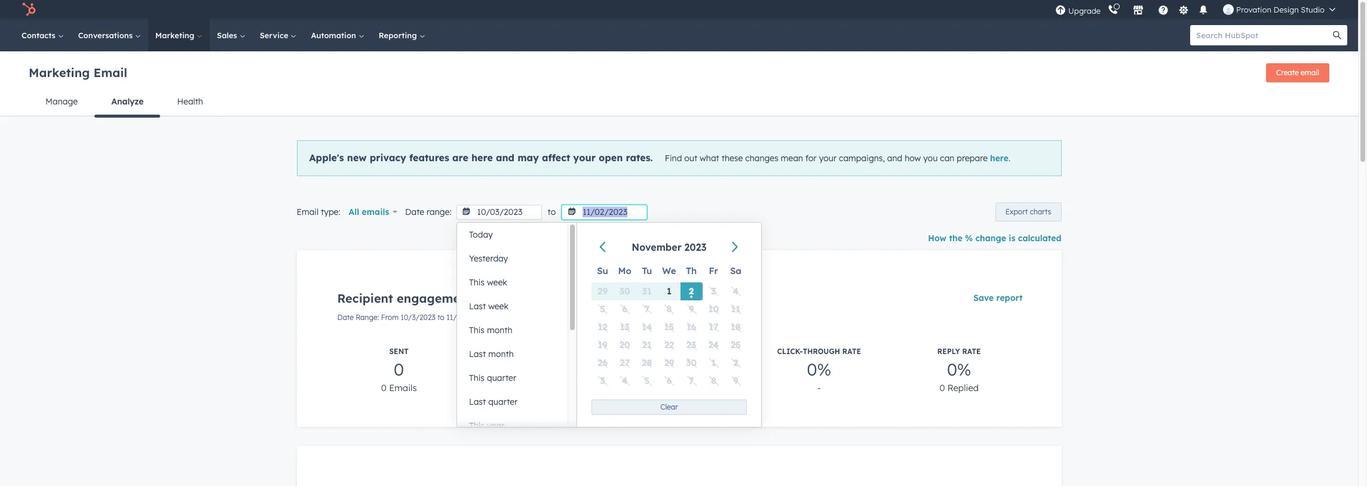 Task type: vqa. For each thing, say whether or not it's contained in the screenshot.


Task type: describe. For each thing, give the bounding box(es) containing it.
%
[[966, 233, 973, 244]]

1 vertical spatial 4
[[622, 375, 628, 387]]

report
[[997, 293, 1023, 304]]

reply
[[938, 347, 961, 356]]

23 menu item
[[681, 337, 703, 355]]

30 for the topmost 30 menu item
[[620, 286, 631, 297]]

emails inside popup button
[[362, 207, 389, 218]]

month for last month
[[489, 349, 514, 360]]

0 horizontal spatial 5
[[600, 304, 606, 315]]

0 horizontal spatial 4 menu item
[[614, 372, 636, 390]]

calling icon image
[[1109, 5, 1119, 16]]

2 for the bottom 2 menu item
[[734, 358, 739, 369]]

what
[[700, 153, 720, 164]]

18 menu item
[[725, 319, 747, 337]]

this year
[[469, 421, 505, 432]]

marketplaces image
[[1134, 5, 1144, 16]]

click rate 0% 0 clicked
[[657, 347, 702, 394]]

charts
[[1031, 207, 1052, 216]]

how
[[929, 233, 947, 244]]

notifications image
[[1199, 5, 1210, 16]]

reply rate 0% 0 replied
[[938, 347, 982, 394]]

28 menu item
[[636, 355, 659, 372]]

menu containing provation design studio
[[1055, 0, 1345, 19]]

this for this quarter
[[469, 373, 485, 384]]

automation
[[311, 30, 359, 40]]

campaigns,
[[839, 153, 885, 164]]

20
[[620, 340, 631, 351]]

yesterday button
[[457, 247, 568, 271]]

0 horizontal spatial here
[[472, 152, 493, 164]]

change
[[976, 233, 1007, 244]]

this for this month
[[469, 325, 485, 336]]

are
[[453, 152, 469, 164]]

0% for 0 clicked
[[667, 359, 692, 380]]

0 vertical spatial 7
[[645, 304, 650, 315]]

date for date range : from 10/3/2023 to 11/2/2023
[[338, 313, 354, 322]]

rates.
[[626, 152, 653, 164]]

.
[[1009, 153, 1011, 164]]

1 vertical spatial email
[[297, 207, 319, 218]]

all emails button
[[345, 200, 398, 224]]

10
[[709, 304, 719, 315]]

changes
[[746, 153, 779, 164]]

24
[[709, 340, 719, 351]]

1 vertical spatial 1
[[712, 358, 716, 369]]

contacts link
[[14, 19, 71, 51]]

this quarter button
[[457, 367, 568, 390]]

how the % change is calculated
[[929, 233, 1062, 244]]

sales
[[217, 30, 240, 40]]

24 menu item
[[703, 337, 725, 355]]

9 for the topmost 9 menu item
[[689, 304, 694, 315]]

navigation containing manage
[[29, 87, 1330, 117]]

0 vertical spatial 6 menu item
[[614, 301, 636, 319]]

0 horizontal spatial 2 menu item
[[681, 283, 703, 301]]

this for this week
[[469, 277, 485, 288]]

20 menu item
[[614, 337, 636, 355]]

16 menu item
[[681, 319, 703, 337]]

11
[[732, 304, 741, 315]]

1 horizontal spatial and
[[888, 153, 903, 164]]

rate inside click-through rate 0% -
[[843, 347, 862, 356]]

25 menu item
[[725, 337, 747, 355]]

manage button
[[29, 87, 95, 116]]

1 horizontal spatial 30 menu item
[[681, 355, 703, 372]]

yesterday
[[469, 254, 508, 264]]

Search HubSpot search field
[[1191, 25, 1338, 45]]

health button
[[161, 87, 220, 116]]

affect
[[542, 152, 571, 164]]

replied
[[948, 383, 979, 394]]

0 vertical spatial 3 menu item
[[703, 283, 725, 301]]

0 vertical spatial 8 menu item
[[659, 301, 681, 319]]

mo
[[619, 265, 632, 277]]

1 vertical spatial 7 menu item
[[681, 372, 703, 390]]

settings image
[[1179, 5, 1190, 16]]

help image
[[1159, 5, 1170, 16]]

marketing for marketing email
[[29, 65, 90, 80]]

1 horizontal spatial your
[[820, 153, 837, 164]]

1 horizontal spatial 9 menu item
[[725, 372, 747, 390]]

sa
[[731, 265, 742, 277]]

1 vertical spatial 8 menu item
[[703, 372, 725, 390]]

features
[[410, 152, 450, 164]]

quarter for last quarter
[[489, 397, 518, 408]]

rate for 0 clicked
[[683, 347, 702, 356]]

marketing email banner
[[29, 60, 1330, 87]]

marketing link
[[148, 19, 210, 51]]

27 menu item
[[614, 355, 636, 372]]

tu
[[642, 265, 652, 277]]

3 for left 3 menu item
[[601, 375, 605, 387]]

1 horizontal spatial 1 menu item
[[703, 355, 725, 372]]

provation design studio
[[1237, 5, 1326, 14]]

0 horizontal spatial your
[[574, 152, 596, 164]]

this week
[[469, 277, 508, 288]]

1 horizontal spatial here
[[991, 153, 1009, 164]]

26 menu item
[[592, 355, 614, 372]]

today button
[[457, 223, 568, 247]]

13 menu item
[[614, 319, 636, 337]]

these
[[722, 153, 743, 164]]

fr
[[709, 265, 719, 277]]

reporting
[[379, 30, 419, 40]]

31 menu item
[[636, 283, 659, 301]]

we
[[663, 265, 677, 277]]

17
[[709, 322, 719, 333]]

reporting link
[[372, 19, 433, 51]]

13
[[620, 322, 630, 333]]

manage
[[45, 96, 78, 107]]

0% inside click-through rate 0% -
[[807, 359, 832, 380]]

MM/DD/YYYY text field
[[562, 205, 648, 220]]

export charts
[[1006, 207, 1052, 216]]

save report button
[[966, 286, 1031, 310]]

21 menu item
[[636, 337, 659, 355]]

0 vertical spatial 9 menu item
[[681, 301, 703, 319]]

29 for the topmost 29 menu item
[[598, 286, 608, 297]]

0 horizontal spatial 1
[[667, 286, 672, 297]]

apple's new privacy features are here and may affect your open rates.
[[309, 152, 653, 164]]

service link
[[253, 19, 304, 51]]

november
[[632, 242, 682, 254]]

1 vertical spatial 2 menu item
[[725, 355, 747, 372]]

upgrade image
[[1056, 5, 1067, 16]]

this quarter
[[469, 373, 517, 384]]

23
[[687, 340, 697, 351]]

conversations link
[[71, 19, 148, 51]]

11/2/2023
[[447, 313, 481, 322]]

3 for the topmost 3 menu item
[[712, 286, 717, 297]]

click
[[657, 347, 681, 356]]

export
[[1006, 207, 1029, 216]]

here link
[[991, 153, 1009, 164]]

MM/DD/YYYY text field
[[457, 205, 542, 220]]

0 horizontal spatial 3 menu item
[[592, 372, 614, 390]]

last for last quarter
[[469, 397, 486, 408]]

prepare
[[957, 153, 988, 164]]

is
[[1009, 233, 1016, 244]]

1 horizontal spatial 7
[[689, 375, 694, 387]]

quarter for this quarter
[[487, 373, 517, 384]]

today
[[469, 230, 493, 240]]

sent 0 0 emails
[[381, 347, 417, 394]]

type:
[[321, 207, 341, 218]]

14 menu item
[[636, 319, 659, 337]]

range
[[356, 313, 378, 322]]

21
[[643, 340, 652, 351]]

this week button
[[457, 271, 568, 295]]

james peterson image
[[1224, 4, 1235, 15]]

last for last week
[[469, 301, 486, 312]]

save
[[974, 293, 994, 304]]

th
[[686, 265, 697, 277]]

week for this week
[[487, 277, 508, 288]]

sent
[[390, 347, 409, 356]]



Task type: locate. For each thing, give the bounding box(es) containing it.
29 menu item down su
[[592, 283, 614, 301]]

1 vertical spatial 9
[[734, 375, 739, 387]]

9 menu item
[[681, 301, 703, 319], [725, 372, 747, 390]]

7 menu item up clear button
[[681, 372, 703, 390]]

29 down su
[[598, 286, 608, 297]]

3 this from the top
[[469, 373, 485, 384]]

month up "last month"
[[487, 325, 513, 336]]

calling icon button
[[1104, 2, 1124, 17]]

19 menu item
[[592, 337, 614, 355]]

0 inside click rate 0% 0 clicked
[[660, 383, 666, 394]]

search image
[[1334, 31, 1342, 39]]

0% up "clicked"
[[667, 359, 692, 380]]

this down "last month"
[[469, 373, 485, 384]]

0 horizontal spatial to
[[438, 313, 445, 322]]

find
[[665, 153, 682, 164]]

22
[[665, 340, 675, 351]]

this down yesterday
[[469, 277, 485, 288]]

conversations
[[78, 30, 135, 40]]

2 last from the top
[[469, 349, 486, 360]]

sales link
[[210, 19, 253, 51]]

0 vertical spatial 4
[[733, 286, 739, 297]]

marketplaces button
[[1127, 0, 1152, 19]]

11 menu item
[[725, 301, 747, 319]]

month for this month
[[487, 325, 513, 336]]

emails
[[362, 207, 389, 218], [389, 383, 417, 394]]

marketing for marketing
[[155, 30, 197, 40]]

1 vertical spatial last
[[469, 349, 486, 360]]

3 rate from the left
[[963, 347, 982, 356]]

4 up 11
[[733, 286, 739, 297]]

this inside button
[[469, 325, 485, 336]]

provation
[[1237, 5, 1272, 14]]

1 horizontal spatial marketing
[[155, 30, 197, 40]]

0 horizontal spatial 4
[[622, 375, 628, 387]]

1 0% from the left
[[667, 359, 692, 380]]

1 vertical spatial 5 menu item
[[636, 372, 659, 390]]

7 down 31 menu item
[[645, 304, 650, 315]]

marketing left sales
[[155, 30, 197, 40]]

1 horizontal spatial 5 menu item
[[636, 372, 659, 390]]

2 vertical spatial last
[[469, 397, 486, 408]]

5 menu item up 12
[[592, 301, 614, 319]]

9
[[689, 304, 694, 315], [734, 375, 739, 387]]

1 vertical spatial 29 menu item
[[659, 355, 681, 372]]

health
[[177, 96, 203, 107]]

export charts button
[[996, 203, 1062, 222]]

1 horizontal spatial 6
[[667, 375, 672, 387]]

4 this from the top
[[469, 421, 485, 432]]

1 vertical spatial 29
[[665, 358, 675, 369]]

9 menu item down 25 menu item
[[725, 372, 747, 390]]

9 menu item up 16
[[681, 301, 703, 319]]

0% inside reply rate 0% 0 replied
[[948, 359, 972, 380]]

1 horizontal spatial 1
[[712, 358, 716, 369]]

0 vertical spatial 5 menu item
[[592, 301, 614, 319]]

12 menu item
[[592, 319, 614, 337]]

1 vertical spatial month
[[489, 349, 514, 360]]

30 down 23 'menu item' at the bottom of the page
[[687, 358, 697, 369]]

1 horizontal spatial 4
[[733, 286, 739, 297]]

this month button
[[457, 319, 568, 343]]

can
[[941, 153, 955, 164]]

29 for bottommost 29 menu item
[[665, 358, 675, 369]]

last quarter
[[469, 397, 518, 408]]

0 horizontal spatial email
[[94, 65, 127, 80]]

0 vertical spatial last
[[469, 301, 486, 312]]

7 up clear button
[[689, 375, 694, 387]]

emails right all
[[362, 207, 389, 218]]

5 menu item
[[592, 301, 614, 319], [636, 372, 659, 390]]

this down 11/2/2023
[[469, 325, 485, 336]]

your left open
[[574, 152, 596, 164]]

how the % change is calculated button
[[929, 231, 1062, 246]]

3 menu item down 26
[[592, 372, 614, 390]]

15 menu item
[[659, 319, 681, 337]]

2 rate from the left
[[843, 347, 862, 356]]

engagement
[[397, 291, 473, 306]]

6 menu item
[[614, 301, 636, 319], [659, 372, 681, 390]]

10/3/2023
[[401, 313, 436, 322]]

2 for the left 2 menu item
[[689, 286, 694, 297]]

1 vertical spatial 30 menu item
[[681, 355, 703, 372]]

date range:
[[405, 207, 452, 218]]

1 vertical spatial 2
[[734, 358, 739, 369]]

2 down 25 menu item
[[734, 358, 739, 369]]

provation design studio button
[[1217, 0, 1343, 19]]

14
[[642, 322, 653, 333]]

1 vertical spatial 7
[[689, 375, 694, 387]]

1 vertical spatial 5
[[645, 375, 650, 387]]

save report
[[974, 293, 1023, 304]]

settings link
[[1177, 3, 1192, 16]]

0 vertical spatial week
[[487, 277, 508, 288]]

1 vertical spatial marketing
[[29, 65, 90, 80]]

0 vertical spatial 1 menu item
[[659, 283, 681, 301]]

0 horizontal spatial 1 menu item
[[659, 283, 681, 301]]

15
[[665, 322, 675, 333]]

0 vertical spatial emails
[[362, 207, 389, 218]]

2 menu item
[[681, 283, 703, 301], [725, 355, 747, 372]]

1 horizontal spatial 8 menu item
[[703, 372, 725, 390]]

1 horizontal spatial email
[[297, 207, 319, 218]]

1 vertical spatial 3 menu item
[[592, 372, 614, 390]]

1 vertical spatial 4 menu item
[[614, 372, 636, 390]]

0 vertical spatial 8
[[667, 304, 672, 315]]

marketing inside banner
[[29, 65, 90, 80]]

30
[[620, 286, 631, 297], [687, 358, 697, 369]]

1 horizontal spatial 9
[[734, 375, 739, 387]]

create
[[1277, 68, 1300, 77]]

0 inside reply rate 0% 0 replied
[[940, 383, 946, 394]]

1 horizontal spatial 29 menu item
[[659, 355, 681, 372]]

16
[[687, 322, 697, 333]]

0 horizontal spatial marketing
[[29, 65, 90, 80]]

0 horizontal spatial 5 menu item
[[592, 301, 614, 319]]

1 last from the top
[[469, 301, 486, 312]]

quarter up last quarter
[[487, 373, 517, 384]]

and left may at the top left
[[496, 152, 515, 164]]

25
[[731, 340, 741, 351]]

0 horizontal spatial 30 menu item
[[614, 283, 636, 301]]

1 horizontal spatial 3
[[712, 286, 717, 297]]

upgrade
[[1069, 6, 1101, 15]]

1 rate from the left
[[683, 347, 702, 356]]

week up this month
[[489, 301, 509, 312]]

3 menu item up 10
[[703, 283, 725, 301]]

last week button
[[457, 295, 568, 319]]

9 up 16
[[689, 304, 694, 315]]

0 horizontal spatial 7 menu item
[[636, 301, 659, 319]]

0 vertical spatial marketing
[[155, 30, 197, 40]]

1 vertical spatial quarter
[[489, 397, 518, 408]]

1 vertical spatial 30
[[687, 358, 697, 369]]

rate
[[683, 347, 702, 356], [843, 347, 862, 356], [963, 347, 982, 356]]

this for this year
[[469, 421, 485, 432]]

rate right through
[[843, 347, 862, 356]]

30 menu item down 23 at the right
[[681, 355, 703, 372]]

privacy
[[370, 152, 407, 164]]

here
[[472, 152, 493, 164], [991, 153, 1009, 164]]

calculated
[[1019, 233, 1062, 244]]

0 horizontal spatial rate
[[683, 347, 702, 356]]

1 horizontal spatial 0%
[[807, 359, 832, 380]]

29
[[598, 286, 608, 297], [665, 358, 675, 369]]

2 0% from the left
[[807, 359, 832, 380]]

1 horizontal spatial rate
[[843, 347, 862, 356]]

29 menu item down 22
[[659, 355, 681, 372]]

last inside button
[[469, 349, 486, 360]]

recipient engagement
[[338, 291, 473, 306]]

6 menu item up the clear
[[659, 372, 681, 390]]

this left year
[[469, 421, 485, 432]]

email left type:
[[297, 207, 319, 218]]

analyze
[[111, 96, 144, 107]]

18
[[731, 322, 741, 333]]

5 menu item down "28"
[[636, 372, 659, 390]]

date left 'range:'
[[405, 207, 425, 218]]

previous month image
[[597, 241, 610, 255]]

last for last month
[[469, 349, 486, 360]]

30 down mo
[[620, 286, 631, 297]]

5 down 28 menu item
[[645, 375, 650, 387]]

here right are
[[472, 152, 493, 164]]

1 vertical spatial 3
[[601, 375, 605, 387]]

email
[[1302, 68, 1320, 77]]

1 menu item down we
[[659, 283, 681, 301]]

month up "this quarter"
[[489, 349, 514, 360]]

1 vertical spatial date
[[338, 313, 354, 322]]

may
[[518, 152, 539, 164]]

through
[[803, 347, 841, 356]]

create email button
[[1267, 63, 1330, 83]]

navigation
[[29, 87, 1330, 117]]

emails inside sent 0 0 emails
[[389, 383, 417, 394]]

0 vertical spatial 7 menu item
[[636, 301, 659, 319]]

4 menu item
[[725, 283, 747, 301], [614, 372, 636, 390]]

last month button
[[457, 343, 568, 367]]

1 vertical spatial 9 menu item
[[725, 372, 747, 390]]

1 horizontal spatial 3 menu item
[[703, 283, 725, 301]]

email up analyze
[[94, 65, 127, 80]]

1 horizontal spatial to
[[548, 207, 556, 218]]

week inside "button"
[[487, 277, 508, 288]]

rate right "reply"
[[963, 347, 982, 356]]

28
[[642, 358, 653, 369]]

from
[[381, 313, 399, 322]]

1 menu item
[[659, 283, 681, 301], [703, 355, 725, 372]]

0 vertical spatial 3
[[712, 286, 717, 297]]

last down this month
[[469, 349, 486, 360]]

0 vertical spatial 30
[[620, 286, 631, 297]]

rate inside click rate 0% 0 clicked
[[683, 347, 702, 356]]

year
[[487, 421, 505, 432]]

29 menu item
[[592, 283, 614, 301], [659, 355, 681, 372]]

26
[[598, 358, 608, 369]]

click-through rate 0% -
[[778, 347, 862, 394]]

1 vertical spatial 1 menu item
[[703, 355, 725, 372]]

2 this from the top
[[469, 325, 485, 336]]

1 this from the top
[[469, 277, 485, 288]]

emails down sent
[[389, 383, 417, 394]]

all emails
[[349, 207, 389, 218]]

8 menu item
[[659, 301, 681, 319], [703, 372, 725, 390]]

quarter
[[487, 373, 517, 384], [489, 397, 518, 408]]

date range : from 10/3/2023 to 11/2/2023
[[338, 313, 481, 322]]

clicked
[[668, 383, 699, 394]]

9 down 25 menu item
[[734, 375, 739, 387]]

2 menu item down th
[[681, 283, 703, 301]]

1 vertical spatial 6 menu item
[[659, 372, 681, 390]]

date for date range:
[[405, 207, 425, 218]]

1 vertical spatial 6
[[667, 375, 672, 387]]

0 horizontal spatial 9 menu item
[[681, 301, 703, 319]]

1 vertical spatial to
[[438, 313, 445, 322]]

0 vertical spatial 1
[[667, 286, 672, 297]]

marketing
[[155, 30, 197, 40], [29, 65, 90, 80]]

1 menu item down 24
[[703, 355, 725, 372]]

8 menu item up 15
[[659, 301, 681, 319]]

week for last week
[[489, 301, 509, 312]]

0 horizontal spatial and
[[496, 152, 515, 164]]

1 vertical spatial week
[[489, 301, 509, 312]]

1 horizontal spatial 4 menu item
[[725, 283, 747, 301]]

7 menu item up 14
[[636, 301, 659, 319]]

0% down through
[[807, 359, 832, 380]]

30 for right 30 menu item
[[687, 358, 697, 369]]

date left range
[[338, 313, 354, 322]]

3 last from the top
[[469, 397, 486, 408]]

marketing email
[[29, 65, 127, 80]]

30 menu item down mo
[[614, 283, 636, 301]]

0 horizontal spatial 2
[[689, 286, 694, 297]]

6 for 6 menu item to the top
[[623, 304, 628, 315]]

6 up the clear
[[667, 375, 672, 387]]

5 up 12
[[600, 304, 606, 315]]

menu
[[1055, 0, 1345, 19]]

0 horizontal spatial 29 menu item
[[592, 283, 614, 301]]

0% up the replied
[[948, 359, 972, 380]]

hubspot link
[[14, 2, 45, 17]]

all
[[349, 207, 359, 218]]

0 horizontal spatial 7
[[645, 304, 650, 315]]

apple's
[[309, 152, 344, 164]]

3 menu item
[[703, 283, 725, 301], [592, 372, 614, 390]]

1 horizontal spatial 2 menu item
[[725, 355, 747, 372]]

8 right "clicked"
[[711, 375, 717, 387]]

and
[[496, 152, 515, 164], [888, 153, 903, 164]]

week inside button
[[489, 301, 509, 312]]

week up the last week
[[487, 277, 508, 288]]

to down engagement
[[438, 313, 445, 322]]

4
[[733, 286, 739, 297], [622, 375, 628, 387]]

0
[[394, 359, 404, 380], [381, 383, 387, 394], [660, 383, 666, 394], [940, 383, 946, 394]]

7 menu item
[[636, 301, 659, 319], [681, 372, 703, 390]]

2023
[[685, 242, 707, 254]]

1 vertical spatial 8
[[711, 375, 717, 387]]

date
[[405, 207, 425, 218], [338, 313, 354, 322]]

0 vertical spatial 4 menu item
[[725, 283, 747, 301]]

17 menu item
[[703, 319, 725, 337]]

31
[[643, 286, 652, 297]]

last week
[[469, 301, 509, 312]]

22 menu item
[[659, 337, 681, 355]]

quarter up year
[[489, 397, 518, 408]]

8 up 15
[[667, 304, 672, 315]]

0 vertical spatial 30 menu item
[[614, 283, 636, 301]]

4 down 27 menu item
[[622, 375, 628, 387]]

last up this year
[[469, 397, 486, 408]]

rate left 24 menu item
[[683, 347, 702, 356]]

0% for 0 replied
[[948, 359, 972, 380]]

0 horizontal spatial 8
[[667, 304, 672, 315]]

10 menu item
[[703, 301, 725, 319]]

this inside "button"
[[469, 277, 485, 288]]

4 menu item up 11
[[725, 283, 747, 301]]

help button
[[1154, 0, 1174, 19]]

0 horizontal spatial 0%
[[667, 359, 692, 380]]

mean
[[781, 153, 804, 164]]

0 vertical spatial 5
[[600, 304, 606, 315]]

contacts
[[22, 30, 58, 40]]

8
[[667, 304, 672, 315], [711, 375, 717, 387]]

rate inside reply rate 0% 0 replied
[[963, 347, 982, 356]]

0 vertical spatial 9
[[689, 304, 694, 315]]

to up today button
[[548, 207, 556, 218]]

0 horizontal spatial 6
[[623, 304, 628, 315]]

2
[[689, 286, 694, 297], [734, 358, 739, 369]]

email inside banner
[[94, 65, 127, 80]]

0% inside click rate 0% 0 clicked
[[667, 359, 692, 380]]

1 horizontal spatial date
[[405, 207, 425, 218]]

6 for the rightmost 6 menu item
[[667, 375, 672, 387]]

your
[[574, 152, 596, 164], [820, 153, 837, 164]]

6 up "13" on the left
[[623, 304, 628, 315]]

marketing up manage button
[[29, 65, 90, 80]]

0 vertical spatial 29 menu item
[[592, 283, 614, 301]]

hubspot image
[[22, 2, 36, 17]]

clear button
[[592, 400, 747, 416]]

6 menu item up "13" on the left
[[614, 301, 636, 319]]

1 horizontal spatial 6 menu item
[[659, 372, 681, 390]]

8 menu item right "clicked"
[[703, 372, 725, 390]]

this
[[469, 277, 485, 288], [469, 325, 485, 336], [469, 373, 485, 384], [469, 421, 485, 432]]

4 menu item down 27
[[614, 372, 636, 390]]

last up 11/2/2023
[[469, 301, 486, 312]]

last quarter button
[[457, 390, 568, 414]]

0 horizontal spatial 29
[[598, 286, 608, 297]]

1 down we
[[667, 286, 672, 297]]

3
[[712, 286, 717, 297], [601, 375, 605, 387]]

1 vertical spatial emails
[[389, 383, 417, 394]]

29 down click
[[665, 358, 675, 369]]

9 for right 9 menu item
[[734, 375, 739, 387]]

and left how
[[888, 153, 903, 164]]

3 0% from the left
[[948, 359, 972, 380]]

2 horizontal spatial rate
[[963, 347, 982, 356]]

3 down 26 menu item
[[601, 375, 605, 387]]

click-
[[778, 347, 803, 356]]

0 horizontal spatial 8 menu item
[[659, 301, 681, 319]]

last month
[[469, 349, 514, 360]]

1 horizontal spatial 30
[[687, 358, 697, 369]]

your right for at right top
[[820, 153, 837, 164]]

here right prepare
[[991, 153, 1009, 164]]

rate for 0 replied
[[963, 347, 982, 356]]

0 vertical spatial quarter
[[487, 373, 517, 384]]

you
[[924, 153, 938, 164]]

3 up 10
[[712, 286, 717, 297]]

0 vertical spatial to
[[548, 207, 556, 218]]

2 down th
[[689, 286, 694, 297]]

1 down 24 menu item
[[712, 358, 716, 369]]

30 menu item
[[614, 283, 636, 301], [681, 355, 703, 372]]

2 menu item down 25
[[725, 355, 747, 372]]

next month image
[[729, 241, 742, 255]]

1 horizontal spatial 2
[[734, 358, 739, 369]]



